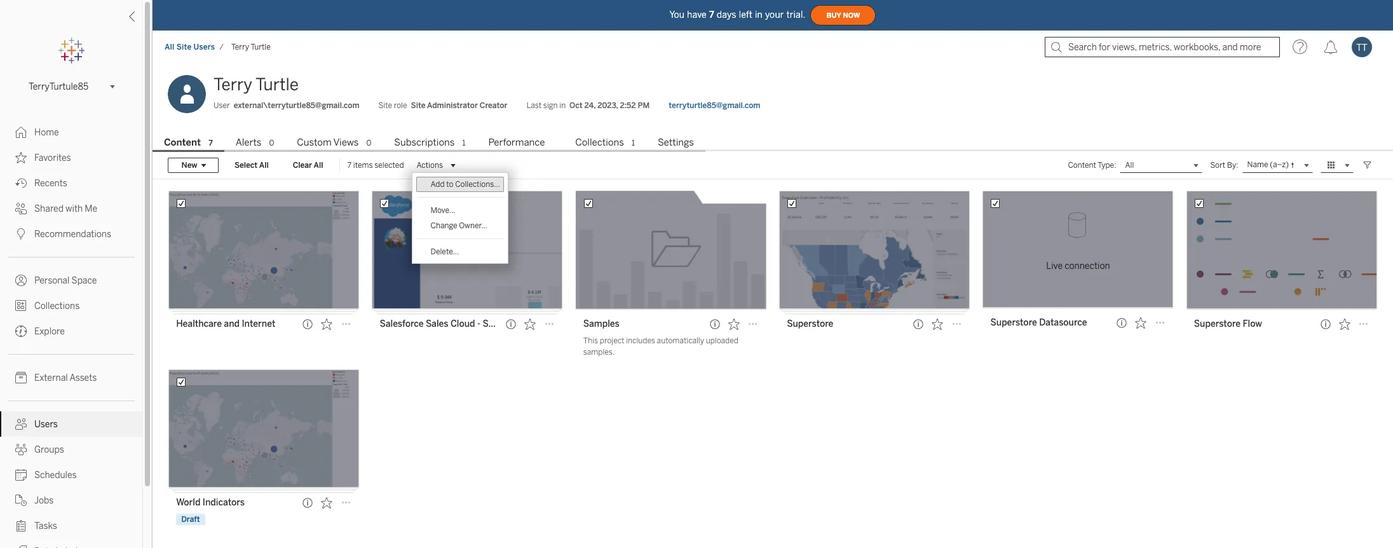 Task type: describe. For each thing, give the bounding box(es) containing it.
superstore flow
[[1195, 319, 1263, 329]]

clear all
[[293, 161, 323, 170]]

clear
[[293, 161, 312, 170]]

content type:
[[1068, 161, 1117, 170]]

home
[[34, 127, 59, 138]]

world indicators
[[176, 497, 245, 508]]

(a–z)
[[1271, 160, 1289, 169]]

last sign in oct 24, 2023, 2:52 pm
[[527, 101, 650, 110]]

assets
[[70, 373, 97, 383]]

content for content
[[164, 137, 201, 148]]

salesforce sales cloud - sales pipeline
[[380, 319, 541, 329]]

actions button
[[412, 158, 460, 173]]

2 sales from the left
[[483, 319, 505, 329]]

samples
[[584, 319, 620, 329]]

superstore for superstore
[[787, 319, 834, 329]]

indicators
[[203, 497, 245, 508]]

tasks link
[[0, 513, 142, 539]]

favorites
[[34, 153, 71, 163]]

add
[[431, 180, 445, 189]]

7 for 7 items selected
[[347, 161, 352, 170]]

users link
[[0, 411, 142, 437]]

select
[[235, 161, 258, 170]]

tasks
[[34, 521, 57, 532]]

favorites link
[[0, 145, 142, 170]]

all inside dropdown button
[[1126, 161, 1134, 170]]

space
[[72, 275, 97, 286]]

jobs
[[34, 495, 54, 506]]

24,
[[585, 101, 596, 110]]

navigation panel element
[[0, 38, 142, 548]]

you
[[670, 9, 685, 20]]

collections inside main navigation. press the up and down arrow keys to access links. element
[[34, 301, 80, 312]]

add to collections...
[[431, 180, 500, 189]]

1 for collections
[[632, 139, 635, 147]]

terry turtle main content
[[153, 64, 1394, 548]]

delete…
[[431, 247, 459, 256]]

terryturtle85@gmail.com link
[[669, 100, 761, 111]]

all site users /
[[165, 43, 224, 52]]

settings
[[658, 137, 694, 148]]

terry inside main content
[[214, 74, 252, 95]]

to
[[447, 180, 454, 189]]

/
[[219, 43, 224, 52]]

1 horizontal spatial site
[[379, 101, 392, 110]]

terryturtule85 button
[[24, 79, 119, 94]]

external\terryturtle85@gmail.com
[[234, 101, 360, 110]]

sort by:
[[1211, 161, 1239, 170]]

main navigation. press the up and down arrow keys to access links. element
[[0, 120, 142, 548]]

groups link
[[0, 437, 142, 462]]

samples.
[[584, 348, 615, 357]]

shared with me
[[34, 203, 97, 214]]

me
[[85, 203, 97, 214]]

2:52
[[620, 101, 636, 110]]

shared with me link
[[0, 196, 142, 221]]

healthcare
[[176, 319, 222, 329]]

external
[[34, 373, 68, 383]]

sign
[[544, 101, 558, 110]]

explore
[[34, 326, 65, 337]]

live connection
[[1047, 261, 1111, 271]]

0 vertical spatial in
[[755, 9, 763, 20]]

personal space link
[[0, 268, 142, 293]]

superstore for superstore flow
[[1195, 319, 1241, 329]]

creator
[[480, 101, 508, 110]]

jobs link
[[0, 488, 142, 513]]

views
[[334, 137, 359, 148]]

connection
[[1065, 261, 1111, 271]]

schedules
[[34, 470, 77, 481]]

buy now button
[[811, 5, 876, 25]]

7 items selected
[[347, 161, 404, 170]]

recents link
[[0, 170, 142, 196]]

days
[[717, 9, 737, 20]]

grid view image
[[1326, 160, 1338, 171]]

shared
[[34, 203, 64, 214]]

terryturtule85
[[29, 81, 88, 92]]

includes
[[626, 336, 655, 345]]

personal space
[[34, 275, 97, 286]]

menu containing add to collections...
[[412, 173, 508, 263]]

0 vertical spatial turtle
[[251, 43, 271, 52]]

cloud
[[451, 319, 475, 329]]

role
[[394, 101, 407, 110]]

draft
[[181, 515, 200, 524]]

Search for views, metrics, workbooks, and more text field
[[1045, 37, 1281, 57]]

now
[[843, 11, 861, 19]]

turtle inside the "terry turtle" main content
[[256, 74, 299, 95]]

user external\terryturtle85@gmail.com
[[214, 101, 360, 110]]

2 horizontal spatial site
[[411, 101, 426, 110]]

you have 7 days left in your trial.
[[670, 9, 806, 20]]

external assets
[[34, 373, 97, 383]]



Task type: locate. For each thing, give the bounding box(es) containing it.
all right clear
[[314, 161, 323, 170]]

live
[[1047, 261, 1063, 271]]

custom views
[[297, 137, 359, 148]]

home link
[[0, 120, 142, 145]]

collections...
[[455, 180, 500, 189]]

1 1 from the left
[[462, 139, 466, 147]]

7 for 7
[[209, 139, 213, 147]]

1 horizontal spatial 1
[[632, 139, 635, 147]]

all right type:
[[1126, 161, 1134, 170]]

2 0 from the left
[[367, 139, 372, 147]]

7 left items
[[347, 161, 352, 170]]

terryturtle85@gmail.com
[[669, 101, 761, 110]]

0 horizontal spatial users
[[34, 419, 58, 430]]

new button
[[168, 158, 219, 173]]

user
[[214, 101, 230, 110]]

superstore datasource
[[991, 317, 1088, 328]]

1 horizontal spatial in
[[755, 9, 763, 20]]

healthcare and internet
[[176, 319, 276, 329]]

sales
[[426, 319, 449, 329], [483, 319, 505, 329]]

users inside users link
[[34, 419, 58, 430]]

0 vertical spatial 7
[[710, 9, 715, 20]]

select all
[[235, 161, 269, 170]]

1 vertical spatial terry turtle
[[214, 74, 299, 95]]

explore link
[[0, 319, 142, 344]]

content up 'new'
[[164, 137, 201, 148]]

1 horizontal spatial collections
[[576, 137, 624, 148]]

0
[[269, 139, 274, 147], [367, 139, 372, 147]]

0 vertical spatial content
[[164, 137, 201, 148]]

content for content type:
[[1068, 161, 1097, 170]]

2023,
[[598, 101, 618, 110]]

your
[[766, 9, 784, 20]]

content
[[164, 137, 201, 148], [1068, 161, 1097, 170]]

name (a–z)
[[1248, 160, 1289, 169]]

content inside sub-spaces tab list
[[164, 137, 201, 148]]

1 horizontal spatial 7
[[347, 161, 352, 170]]

by:
[[1228, 161, 1239, 170]]

site role site administrator creator
[[379, 101, 508, 110]]

1 vertical spatial collections
[[34, 301, 80, 312]]

type:
[[1098, 161, 1117, 170]]

2 1 from the left
[[632, 139, 635, 147]]

turtle right / at left top
[[251, 43, 271, 52]]

1 vertical spatial turtle
[[256, 74, 299, 95]]

buy
[[827, 11, 842, 19]]

terry right / at left top
[[231, 43, 249, 52]]

terry turtle up user external\terryturtle85@gmail.com at the top left of the page
[[214, 74, 299, 95]]

1 horizontal spatial content
[[1068, 161, 1097, 170]]

users
[[194, 43, 215, 52], [34, 419, 58, 430]]

0 horizontal spatial site
[[177, 43, 192, 52]]

1 vertical spatial terry
[[214, 74, 252, 95]]

clear all button
[[285, 158, 332, 173]]

change
[[431, 221, 457, 230]]

datasource
[[1040, 317, 1088, 328]]

new
[[182, 161, 197, 170]]

2 horizontal spatial 7
[[710, 9, 715, 20]]

turtle
[[251, 43, 271, 52], [256, 74, 299, 95]]

1 0 from the left
[[269, 139, 274, 147]]

internet
[[242, 319, 276, 329]]

groups
[[34, 444, 64, 455]]

trial.
[[787, 9, 806, 20]]

7 left days
[[710, 9, 715, 20]]

0 vertical spatial terry
[[231, 43, 249, 52]]

0 right alerts at the top of page
[[269, 139, 274, 147]]

sales left cloud
[[426, 319, 449, 329]]

superstore for superstore datasource
[[991, 317, 1038, 328]]

menu
[[412, 173, 508, 263]]

1
[[462, 139, 466, 147], [632, 139, 635, 147]]

alerts
[[236, 137, 262, 148]]

selected
[[375, 161, 404, 170]]

actions
[[417, 161, 443, 170]]

recommendations link
[[0, 221, 142, 247]]

name (a–z) button
[[1243, 158, 1314, 173]]

automatically
[[657, 336, 705, 345]]

pipeline
[[508, 319, 541, 329]]

0 vertical spatial terry turtle
[[231, 43, 271, 52]]

in right left
[[755, 9, 763, 20]]

7 inside sub-spaces tab list
[[209, 139, 213, 147]]

pm
[[638, 101, 650, 110]]

0 horizontal spatial content
[[164, 137, 201, 148]]

recents
[[34, 178, 67, 189]]

flow
[[1243, 319, 1263, 329]]

0 for alerts
[[269, 139, 274, 147]]

terry turtle right / at left top
[[231, 43, 271, 52]]

1 horizontal spatial 0
[[367, 139, 372, 147]]

0 right views
[[367, 139, 372, 147]]

all left / at left top
[[165, 43, 175, 52]]

0 horizontal spatial 1
[[462, 139, 466, 147]]

0 horizontal spatial in
[[560, 101, 566, 110]]

recommendations
[[34, 229, 111, 240]]

all
[[165, 43, 175, 52], [259, 161, 269, 170], [314, 161, 323, 170], [1126, 161, 1134, 170]]

terry up user
[[214, 74, 252, 95]]

this
[[584, 336, 598, 345]]

0 vertical spatial users
[[194, 43, 215, 52]]

administrator
[[427, 101, 478, 110]]

site right role
[[411, 101, 426, 110]]

terry turtle element
[[228, 43, 275, 52]]

performance
[[489, 137, 545, 148]]

external assets link
[[0, 365, 142, 390]]

0 horizontal spatial collections
[[34, 301, 80, 312]]

collections down 2023,
[[576, 137, 624, 148]]

and
[[224, 319, 240, 329]]

sort
[[1211, 161, 1226, 170]]

2 vertical spatial 7
[[347, 161, 352, 170]]

7
[[710, 9, 715, 20], [209, 139, 213, 147], [347, 161, 352, 170]]

salesforce
[[380, 319, 424, 329]]

world
[[176, 497, 201, 508]]

collections link
[[0, 293, 142, 319]]

all right select
[[259, 161, 269, 170]]

site left role
[[379, 101, 392, 110]]

terry turtle
[[231, 43, 271, 52], [214, 74, 299, 95]]

users up 'groups'
[[34, 419, 58, 430]]

oct
[[570, 101, 583, 110]]

this project includes automatically uploaded samples.
[[584, 336, 739, 357]]

users left / at left top
[[194, 43, 215, 52]]

1 vertical spatial 7
[[209, 139, 213, 147]]

1 horizontal spatial users
[[194, 43, 215, 52]]

custom
[[297, 137, 332, 148]]

1 horizontal spatial superstore
[[991, 317, 1038, 328]]

1 down '2:52'
[[632, 139, 635, 147]]

name
[[1248, 160, 1269, 169]]

owner…
[[459, 221, 488, 230]]

add to collections... checkbox item
[[416, 177, 504, 192]]

7 up new 'popup button'
[[209, 139, 213, 147]]

2 horizontal spatial superstore
[[1195, 319, 1241, 329]]

samples image
[[576, 191, 767, 309]]

terry turtle inside the "terry turtle" main content
[[214, 74, 299, 95]]

turtle up user external\terryturtle85@gmail.com at the top left of the page
[[256, 74, 299, 95]]

collections inside sub-spaces tab list
[[576, 137, 624, 148]]

items
[[353, 161, 373, 170]]

in right sign
[[560, 101, 566, 110]]

0 horizontal spatial 7
[[209, 139, 213, 147]]

1 vertical spatial in
[[560, 101, 566, 110]]

0 horizontal spatial sales
[[426, 319, 449, 329]]

buy now
[[827, 11, 861, 19]]

1 sales from the left
[[426, 319, 449, 329]]

all site users link
[[164, 42, 216, 52]]

schedules link
[[0, 462, 142, 488]]

0 horizontal spatial 0
[[269, 139, 274, 147]]

content left type:
[[1068, 161, 1097, 170]]

0 vertical spatial collections
[[576, 137, 624, 148]]

in inside the "terry turtle" main content
[[560, 101, 566, 110]]

1 down administrator
[[462, 139, 466, 147]]

site left / at left top
[[177, 43, 192, 52]]

collections down personal at left
[[34, 301, 80, 312]]

1 vertical spatial users
[[34, 419, 58, 430]]

project
[[600, 336, 625, 345]]

1 horizontal spatial sales
[[483, 319, 505, 329]]

1 for subscriptions
[[462, 139, 466, 147]]

sales right the -
[[483, 319, 505, 329]]

0 horizontal spatial superstore
[[787, 319, 834, 329]]

0 for custom views
[[367, 139, 372, 147]]

subscriptions
[[394, 137, 455, 148]]

1 vertical spatial content
[[1068, 161, 1097, 170]]

move…
[[431, 206, 455, 215]]

sub-spaces tab list
[[153, 135, 1394, 152]]



Task type: vqa. For each thing, say whether or not it's contained in the screenshot.
SCHEDULE to the middle
no



